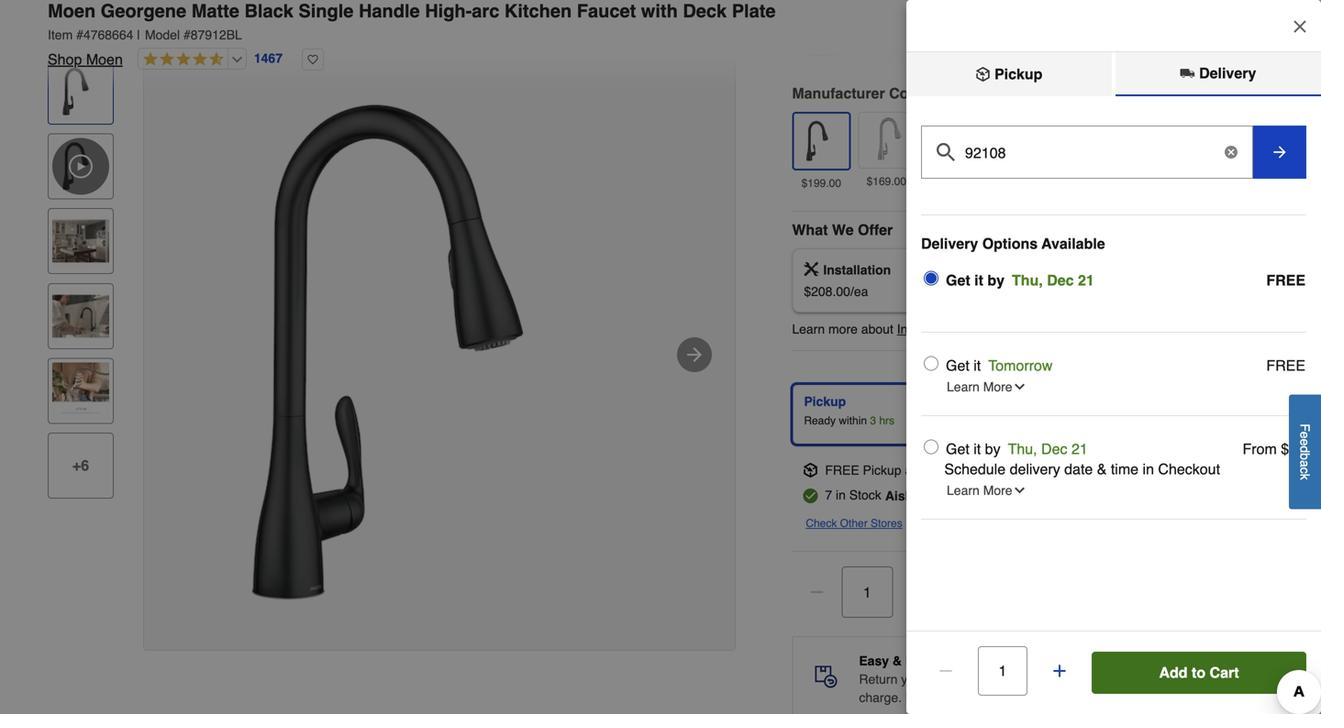Task type: vqa. For each thing, say whether or not it's contained in the screenshot.
the rightmost 'a'
no



Task type: locate. For each thing, give the bounding box(es) containing it.
get it by thu, dec 21 for free
[[946, 272, 1095, 289]]

check other stores
[[806, 518, 903, 530]]

learn more
[[947, 380, 1013, 395], [947, 484, 1013, 498], [906, 691, 971, 706]]

0 vertical spatial learn more
[[947, 380, 1013, 395]]

easy up truck filled image
[[1172, 26, 1199, 41]]

pickup option group
[[785, 377, 1281, 452]]

of
[[922, 8, 933, 23], [1220, 673, 1231, 687]]

pickup left at
[[863, 463, 902, 478]]

1 title image from the top
[[52, 63, 109, 120]]

stepper number input field with increment and decrement buttons number field left in-
[[978, 647, 1028, 697]]

in-
[[1034, 673, 1048, 687]]

0 vertical spatial dec
[[1047, 272, 1074, 289]]

1 vertical spatial &
[[893, 654, 902, 669]]

0 vertical spatial 21
[[1078, 272, 1095, 289]]

0 horizontal spatial delivery
[[921, 236, 979, 253]]

13
[[972, 489, 986, 504]]

1 vertical spatial arrow right image
[[684, 344, 706, 366]]

1 vertical spatial stepper number input field with increment and decrement buttons number field
[[978, 647, 1028, 697]]

of up "control:"
[[922, 8, 933, 23]]

one-
[[977, 26, 1005, 41]]

learn more down get it tomorrow
[[947, 380, 1013, 395]]

&
[[1097, 461, 1107, 478], [893, 654, 902, 669]]

get it by thu, dec 21 up lowe's
[[946, 441, 1088, 458]]

0 vertical spatial of
[[922, 8, 933, 23]]

more
[[983, 380, 1013, 395], [983, 484, 1013, 498], [942, 691, 971, 706]]

plus image
[[1051, 663, 1069, 681]]

1 horizontal spatial matte
[[984, 85, 1021, 102]]

0 horizontal spatial handle
[[1005, 26, 1044, 41]]

f e e d b a c k
[[1298, 424, 1313, 481]]

1 horizontal spatial stepper number input field with increment and decrement buttons number field
[[978, 647, 1028, 697]]

learn more down valley
[[947, 484, 1013, 498]]

0 vertical spatial by
[[988, 272, 1005, 289]]

thu, down the delivery options available
[[1012, 272, 1043, 289]]

black
[[245, 0, 294, 22], [1025, 85, 1061, 102]]

# right "item"
[[76, 28, 83, 42]]

c
[[1298, 468, 1313, 474]]

1 vertical spatial pickup
[[804, 395, 846, 409]]

1 horizontal spatial #
[[184, 28, 191, 42]]

add to cart button
[[1092, 652, 1307, 695]]

1467
[[254, 51, 283, 66]]

1 vertical spatial learn more
[[947, 484, 1013, 498]]

1 horizontal spatial installation
[[897, 322, 959, 337]]

check circle filled image
[[803, 489, 818, 504]]

#
[[76, 28, 83, 42], [184, 28, 191, 42]]

by down options
[[988, 272, 1005, 289]]

title image
[[52, 63, 109, 120], [52, 213, 109, 270], [52, 288, 109, 345], [52, 363, 109, 420]]

learn more button for tomorrow
[[921, 377, 1033, 398]]

1 vertical spatial of
[[1220, 673, 1231, 687]]

1 vertical spatial installation
[[897, 322, 959, 337]]

installation right about
[[897, 322, 959, 337]]

0 horizontal spatial matte
[[192, 0, 239, 22]]

the up "control:"
[[936, 8, 954, 23]]

black inside moen georgene matte black single handle high-arc kitchen faucet with deck plate item # 4768664 | model # 87912bl
[[245, 0, 294, 22]]

1 vertical spatial dec
[[1042, 441, 1068, 458]]

as soon as tomorrow
[[1052, 415, 1158, 428]]

# right model
[[184, 28, 191, 42]]

with inside moen georgene matte black single handle high-arc kitchen faucet with deck plate item # 4768664 | model # 87912bl
[[641, 0, 678, 22]]

delivery
[[1195, 65, 1257, 82], [921, 236, 979, 253]]

with
[[922, 0, 945, 5], [641, 0, 678, 22]]

0 horizontal spatial tomorrow
[[989, 358, 1053, 375]]

1 vertical spatial get it by thu, dec 21
[[946, 441, 1088, 458]]

matte
[[192, 0, 239, 22], [984, 85, 1021, 102]]

within
[[839, 415, 867, 428]]

matte black image
[[798, 118, 845, 165]]

hrs
[[879, 415, 895, 428]]

in right 7
[[836, 488, 846, 503]]

1 vertical spatial tomorrow
[[1110, 415, 1158, 428]]

2 vertical spatial free
[[825, 463, 860, 478]]

1 horizontal spatial in
[[1143, 461, 1154, 478]]

0 vertical spatial installation
[[823, 263, 891, 278]]

in
[[1143, 461, 1154, 478], [836, 488, 846, 503]]

stepper number input field with increment and decrement buttons number field right minus icon at bottom
[[842, 567, 893, 619]]

by for free
[[988, 272, 1005, 289]]

tomorrow inside pickup option group
[[1110, 415, 1158, 428]]

it down options
[[975, 272, 984, 289]]

1 horizontal spatial tomorrow
[[1110, 415, 1158, 428]]

1 vertical spatial 21
[[1072, 441, 1088, 458]]

2 horizontal spatial pickup
[[991, 66, 1043, 83]]

2 vertical spatial learn more
[[906, 691, 971, 706]]

makes
[[1121, 26, 1159, 41]]

dec up "delivery"
[[1042, 441, 1068, 458]]

0 vertical spatial the
[[948, 0, 966, 5]]

pickup image up check circle filled icon
[[803, 463, 818, 478]]

2 get it by thu, dec 21 from the top
[[946, 441, 1088, 458]]

thu, for from $79
[[1008, 441, 1038, 458]]

1 vertical spatial by
[[985, 441, 1001, 458]]

3 title image from the top
[[52, 288, 109, 345]]

.
[[959, 322, 962, 337]]

0 vertical spatial matte
[[192, 0, 239, 22]]

to
[[1203, 26, 1214, 41], [1192, 665, 1206, 682], [1163, 673, 1173, 687]]

1 vertical spatial in
[[836, 488, 846, 503]]

installation
[[823, 263, 891, 278], [897, 322, 959, 337]]

2 # from the left
[[184, 28, 191, 42]]

2 get from the top
[[946, 358, 970, 375]]

by up valley
[[985, 441, 1001, 458]]

other
[[840, 518, 868, 530]]

learn more down "new,"
[[906, 691, 971, 706]]

pulldown/pullout
[[958, 8, 1050, 23]]

0 horizontal spatial of
[[922, 8, 933, 23]]

it right ship
[[1122, 673, 1128, 687]]

pickup
[[991, 66, 1043, 83], [804, 395, 846, 409], [863, 463, 902, 478]]

date
[[1065, 461, 1093, 478]]

shop moen
[[48, 51, 123, 68]]

with up "control:"
[[922, 0, 945, 5]]

1 horizontal spatial pickup image
[[976, 67, 991, 82]]

a
[[1298, 461, 1313, 468]]

more down get it tomorrow
[[983, 380, 1013, 395]]

get it by thu, dec 21
[[946, 272, 1095, 289], [946, 441, 1088, 458]]

get it tomorrow
[[946, 358, 1053, 375]]

handle down head
[[1079, 26, 1117, 41]]

tomorrow
[[989, 358, 1053, 375], [1110, 415, 1158, 428]]

0 vertical spatial pickup image
[[976, 67, 991, 82]]

the right adjust
[[1255, 26, 1273, 41]]

pickup for pickup ready within 3 hrs
[[804, 395, 846, 409]]

to left us
[[1163, 673, 1173, 687]]

0 vertical spatial in
[[1143, 461, 1154, 478]]

spot resist stainless image
[[863, 117, 911, 164]]

moen georgene matte black single handle high-arc kitchen faucet with deck plate item # 4768664 | model # 87912bl
[[48, 0, 776, 42]]

0 horizontal spatial stepper number input field with increment and decrement buttons number field
[[842, 567, 893, 619]]

pickup inside 'button'
[[991, 66, 1043, 83]]

1 vertical spatial delivery
[[921, 236, 979, 253]]

0 vertical spatial learn more button
[[921, 377, 1033, 398]]

aisle
[[885, 489, 920, 504]]

e up d
[[1298, 432, 1313, 439]]

dec
[[1047, 272, 1074, 289], [1042, 441, 1068, 458]]

0 vertical spatial moen
[[48, 0, 96, 22]]

chevron down image
[[1013, 484, 1027, 498]]

matte inside moen georgene matte black single handle high-arc kitchen faucet with deck plate item # 4768664 | model # 87912bl
[[192, 0, 239, 22]]

0 horizontal spatial pickup image
[[803, 463, 818, 478]]

1 learn more button from the top
[[921, 377, 1033, 398]]

option group
[[921, 270, 1313, 539]]

single
[[299, 0, 354, 22]]

moen up "item"
[[48, 0, 96, 22]]

options
[[983, 236, 1038, 253]]

0 vertical spatial get it by thu, dec 21
[[946, 272, 1095, 289]]

black up 1467
[[245, 0, 294, 22]]

get up .
[[946, 272, 971, 289]]

get it by thu, dec 21 for from $79
[[946, 441, 1088, 458]]

tomorrow right 'as'
[[1110, 415, 1158, 428]]

more for from $79
[[983, 484, 1013, 498]]

by for from $79
[[985, 441, 1001, 458]]

0 vertical spatial get
[[946, 272, 971, 289]]

delivery inside button
[[1195, 65, 1257, 82]]

get
[[946, 272, 971, 289], [946, 358, 970, 375], [946, 441, 970, 458]]

1 get it by thu, dec 21 from the top
[[946, 272, 1095, 289]]

in right time
[[1143, 461, 1154, 478]]

time
[[1111, 461, 1139, 478]]

pickup up ready
[[804, 395, 846, 409]]

0 horizontal spatial installation
[[823, 263, 891, 278]]

0 vertical spatial black
[[245, 0, 294, 22]]

schedule delivery date & time in checkout
[[945, 461, 1221, 478]]

operation,
[[1118, 0, 1175, 5]]

it
[[1162, 26, 1169, 41], [975, 272, 984, 289], [974, 358, 981, 375], [974, 441, 981, 458], [1122, 673, 1128, 687]]

heart outline image
[[302, 49, 324, 71]]

1 horizontal spatial of
[[1220, 673, 1231, 687]]

matte right :
[[984, 85, 1021, 102]]

2 e from the top
[[1298, 439, 1313, 446]]

we
[[832, 222, 854, 239]]

1 with from the left
[[922, 0, 945, 5]]

as
[[1052, 415, 1065, 428]]

learn
[[792, 322, 825, 337], [947, 380, 980, 395], [947, 484, 980, 498], [906, 691, 939, 706]]

for
[[1054, 0, 1069, 5]]

delivery down adjust
[[1195, 65, 1257, 82]]

docking
[[874, 8, 918, 23]]

0 vertical spatial thu,
[[1012, 272, 1043, 289]]

0 horizontal spatial black
[[245, 0, 294, 22]]

get down .
[[946, 358, 970, 375]]

learn more button down schedule
[[921, 481, 1033, 501]]

1 horizontal spatial with
[[922, 0, 945, 5]]

the left reflex
[[948, 0, 966, 5]]

0 vertical spatial free
[[1267, 272, 1306, 289]]

easy right operation,
[[1179, 0, 1206, 5]]

1 vertical spatial learn more button
[[921, 481, 1033, 501]]

1 horizontal spatial handle
[[1079, 26, 1117, 41]]

to right us
[[1192, 665, 1206, 682]]

minus image
[[808, 584, 826, 602]]

dec down available
[[1047, 272, 1074, 289]]

:
[[975, 85, 980, 102]]

black down lever
[[1025, 85, 1061, 102]]

0 vertical spatial &
[[1097, 461, 1107, 478]]

handle down pulldown/pullout
[[1005, 26, 1044, 41]]

0 horizontal spatial pickup
[[804, 395, 846, 409]]

1 vertical spatial more
[[983, 484, 1013, 498]]

1 vertical spatial matte
[[984, 85, 1021, 102]]

ship
[[1095, 673, 1118, 687]]

Stepper number input field with increment and decrement buttons number field
[[842, 567, 893, 619], [978, 647, 1028, 697]]

1 horizontal spatial arrow right image
[[1271, 143, 1289, 162]]

87912bl
[[191, 28, 242, 42]]

1 vertical spatial free
[[1267, 358, 1306, 375]]

e up b
[[1298, 439, 1313, 446]]

return
[[859, 673, 898, 687]]

chat invite button image
[[1238, 647, 1294, 703]]

e
[[1298, 432, 1313, 439], [1298, 439, 1313, 446]]

2 vertical spatial more
[[942, 691, 971, 706]]

pickup image up :
[[976, 67, 991, 82]]

pickup image
[[976, 67, 991, 82], [803, 463, 818, 478]]

get up mission
[[946, 441, 970, 458]]

pickup inside pickup ready within 3 hrs
[[804, 395, 846, 409]]

0 horizontal spatial with
[[641, 0, 678, 22]]

21 up date
[[1072, 441, 1088, 458]]

1 vertical spatial the
[[936, 8, 954, 23]]

0 vertical spatial arrow right image
[[1271, 143, 1289, 162]]

moen down the 4768664
[[86, 51, 123, 68]]

option group containing get it by
[[921, 270, 1313, 539]]

with up item number 4 7 6 8 6 6 4 and model number 8 7 9 1 2 b l element
[[641, 0, 678, 22]]

more down valley
[[983, 484, 1013, 498]]

& left time
[[1097, 461, 1107, 478]]

1 horizontal spatial &
[[1097, 461, 1107, 478]]

easy
[[1179, 0, 1206, 5], [1172, 26, 1199, 41]]

delivery options available
[[921, 236, 1106, 253]]

handle
[[359, 0, 420, 22]]

arrow right image
[[1271, 143, 1289, 162], [684, 344, 706, 366]]

2 vertical spatial pickup
[[863, 463, 902, 478]]

1 vertical spatial thu,
[[1008, 441, 1038, 458]]

2 vertical spatial the
[[1255, 26, 1273, 41]]

installation inside the installation $208.00/ea
[[823, 263, 891, 278]]

and
[[807, 8, 828, 23]]

to left adjust
[[1203, 26, 1214, 41]]

0 vertical spatial delivery
[[1195, 65, 1257, 82]]

stepper number input field with increment and decrement buttons number field for minus icon at bottom
[[842, 567, 893, 619]]

handle
[[1005, 26, 1044, 41], [1079, 26, 1117, 41]]

0 horizontal spatial #
[[76, 28, 83, 42]]

of right free
[[1220, 673, 1231, 687]]

1 vertical spatial pickup image
[[803, 463, 818, 478]]

moen
[[48, 0, 96, 22], [86, 51, 123, 68]]

0 horizontal spatial arrow right image
[[684, 344, 706, 366]]

delivery left options
[[921, 236, 979, 253]]

tomorrow up chevron down icon
[[989, 358, 1053, 375]]

close image
[[1291, 17, 1310, 36]]

to inside reflex: equipped with the reflex system for smooth operation, easy movement and secure docking of the pulldown/pullout spray head temperature control: one-handle lever handle makes it easy to adjust the water
[[1203, 26, 1214, 41]]

learn more button down get it tomorrow
[[921, 377, 1033, 398]]

more down "new,"
[[942, 691, 971, 706]]

1 horizontal spatial delivery
[[1195, 65, 1257, 82]]

delivery for delivery options available
[[921, 236, 979, 253]]

& inside "option group"
[[1097, 461, 1107, 478]]

0 horizontal spatial &
[[893, 654, 902, 669]]

more inside "link"
[[942, 691, 971, 706]]

0 vertical spatial more
[[983, 380, 1013, 395]]

+6 button
[[48, 433, 114, 499]]

it up schedule
[[974, 441, 981, 458]]

it right makes in the top right of the page
[[1162, 26, 1169, 41]]

0 vertical spatial pickup
[[991, 66, 1043, 83]]

us
[[1177, 673, 1191, 687]]

truck filled image
[[1181, 66, 1195, 81]]

matte up 87912bl
[[192, 0, 239, 22]]

learn down your at bottom right
[[906, 691, 939, 706]]

check other stores button
[[806, 515, 903, 533]]

2 learn more button from the top
[[921, 481, 1033, 501]]

pickup down the one-
[[991, 66, 1043, 83]]

& left "free"
[[893, 654, 902, 669]]

$208.00/ea
[[804, 285, 869, 299]]

by
[[988, 272, 1005, 289], [985, 441, 1001, 458]]

learn more for tomorrow
[[947, 380, 1013, 395]]

& inside easy & free returns return your new, unused item in-store or ship it back to us free of charge.
[[893, 654, 902, 669]]

your
[[901, 673, 926, 687]]

system
[[1010, 0, 1050, 5]]

0 vertical spatial stepper number input field with increment and decrement buttons number field
[[842, 567, 893, 619]]

2 vertical spatial get
[[946, 441, 970, 458]]

1 horizontal spatial black
[[1025, 85, 1061, 102]]

installation up $208.00/ea
[[823, 263, 891, 278]]

free for tomorrow
[[1267, 358, 1306, 375]]

about
[[862, 322, 894, 337]]

get it by thu, dec 21 down the delivery options available
[[946, 272, 1095, 289]]

2 with from the left
[[641, 0, 678, 22]]

thu, up lowe's
[[1008, 441, 1038, 458]]

Label number field
[[929, 135, 1246, 162]]

1 vertical spatial get
[[946, 358, 970, 375]]

1 vertical spatial black
[[1025, 85, 1061, 102]]

charge.
[[859, 691, 902, 706]]

21 down available
[[1078, 272, 1095, 289]]



Task type: describe. For each thing, give the bounding box(es) containing it.
high-
[[425, 0, 472, 22]]

stepper number input field with increment and decrement buttons number field for minus image
[[978, 647, 1028, 697]]

2 handle from the left
[[1079, 26, 1117, 41]]

plate
[[732, 0, 776, 22]]

0 vertical spatial easy
[[1179, 0, 1206, 5]]

3 get from the top
[[946, 441, 970, 458]]

$169.00
[[867, 175, 907, 188]]

secure
[[832, 8, 871, 23]]

pickup button
[[907, 52, 1112, 96]]

arc
[[472, 0, 500, 22]]

what we offer
[[792, 222, 893, 239]]

7 in stock
[[825, 488, 882, 503]]

manufacturer color/finish : matte black
[[792, 85, 1061, 102]]

to inside button
[[1192, 665, 1206, 682]]

valley
[[968, 463, 1002, 478]]

adjust
[[1217, 26, 1252, 41]]

it up pickup option group
[[974, 358, 981, 375]]

lowe's
[[1005, 463, 1045, 478]]

head
[[1088, 8, 1117, 23]]

more
[[829, 322, 858, 337]]

model
[[145, 28, 180, 42]]

1 vertical spatial moen
[[86, 51, 123, 68]]

f e e d b a c k button
[[1289, 395, 1321, 510]]

thu, for free
[[1012, 272, 1043, 289]]

assembly image
[[804, 262, 819, 277]]

bay
[[945, 489, 968, 504]]

delivery for delivery
[[1195, 65, 1257, 82]]

7
[[825, 488, 832, 503]]

georgene
[[101, 0, 186, 22]]

21 for free
[[1078, 272, 1095, 289]]

free for thu, dec 21
[[1267, 272, 1306, 289]]

dec for free
[[1047, 272, 1074, 289]]

at
[[905, 463, 916, 478]]

dec for from $79
[[1042, 441, 1068, 458]]

shop
[[48, 51, 82, 68]]

4.6 stars image
[[138, 51, 224, 68]]

4 title image from the top
[[52, 363, 109, 420]]

unused
[[960, 673, 1002, 687]]

what
[[792, 222, 828, 239]]

item number 4 7 6 8 6 6 4 and model number 8 7 9 1 2 b l element
[[48, 26, 1274, 44]]

stores
[[871, 518, 903, 530]]

chevron down image
[[1013, 380, 1027, 395]]

stock
[[850, 488, 882, 503]]

3
[[870, 415, 876, 428]]

soon
[[1068, 415, 1092, 428]]

k
[[1298, 474, 1313, 481]]

b
[[1298, 454, 1313, 461]]

smooth
[[1073, 0, 1115, 5]]

4768664
[[83, 28, 133, 42]]

learn inside "link"
[[906, 691, 939, 706]]

deck
[[683, 0, 727, 22]]

checkout
[[1159, 461, 1221, 478]]

temperature
[[807, 26, 903, 41]]

learn more for from $79
[[947, 484, 1013, 498]]

learn down get it tomorrow
[[947, 380, 980, 395]]

manufacturer
[[792, 85, 885, 102]]

lever
[[1047, 26, 1075, 41]]

$79
[[1281, 441, 1306, 458]]

in inside "option group"
[[1143, 461, 1154, 478]]

or
[[1080, 673, 1091, 687]]

back
[[1132, 673, 1159, 687]]

it inside reflex: equipped with the reflex system for smooth operation, easy movement and secure docking of the pulldown/pullout spray head temperature control: one-handle lever handle makes it easy to adjust the water
[[1162, 26, 1169, 41]]

check
[[806, 518, 837, 530]]

delivery button
[[1116, 52, 1321, 96]]

2 title image from the top
[[52, 213, 109, 270]]

store
[[1048, 673, 1076, 687]]

of inside reflex: equipped with the reflex system for smooth operation, easy movement and secure docking of the pulldown/pullout spray head temperature control: one-handle lever handle makes it easy to adjust the water
[[922, 8, 933, 23]]

new,
[[930, 673, 956, 687]]

as
[[1095, 415, 1107, 428]]

from $79
[[1243, 441, 1306, 458]]

1 vertical spatial easy
[[1172, 26, 1199, 41]]

of inside easy & free returns return your new, unused item in-store or ship it back to us free of charge.
[[1220, 673, 1231, 687]]

pickup for pickup
[[991, 66, 1043, 83]]

offer
[[858, 222, 893, 239]]

1 horizontal spatial pickup
[[863, 463, 902, 478]]

item
[[1006, 673, 1030, 687]]

moen inside moen georgene matte black single handle high-arc kitchen faucet with deck plate item # 4768664 | model # 87912bl
[[48, 0, 96, 22]]

installation $208.00/ea
[[804, 263, 891, 299]]

0 horizontal spatial in
[[836, 488, 846, 503]]

pickup image inside 'button'
[[976, 67, 991, 82]]

1 get from the top
[[946, 272, 971, 289]]

0 vertical spatial tomorrow
[[989, 358, 1053, 375]]

with inside reflex: equipped with the reflex system for smooth operation, easy movement and secure docking of the pulldown/pullout spray head temperature control: one-handle lever handle makes it easy to adjust the water
[[922, 0, 945, 5]]

learn down schedule
[[947, 484, 980, 498]]

schedule
[[945, 461, 1006, 478]]

free
[[1194, 673, 1216, 687]]

learn left more
[[792, 322, 825, 337]]

1 handle from the left
[[1005, 26, 1044, 41]]

mission
[[921, 463, 964, 478]]

learn more button for from $79
[[921, 481, 1033, 501]]

free
[[906, 654, 933, 669]]

d
[[1298, 446, 1313, 454]]

1 # from the left
[[76, 28, 83, 42]]

spray
[[1053, 8, 1085, 23]]

item
[[48, 28, 73, 42]]

faucet
[[577, 0, 636, 22]]

reflex
[[970, 0, 1006, 5]]

control:
[[907, 26, 973, 41]]

f
[[1298, 424, 1313, 432]]

1 e from the top
[[1298, 432, 1313, 439]]

color/finish
[[889, 85, 975, 102]]

pickup ready within 3 hrs
[[804, 395, 895, 428]]

easy
[[859, 654, 889, 669]]

bay 13
[[945, 489, 986, 504]]

movement
[[1210, 0, 1270, 5]]

kitchen
[[505, 0, 572, 22]]

it inside easy & free returns return your new, unused item in-store or ship it back to us free of charge.
[[1122, 673, 1128, 687]]

add to cart
[[1159, 665, 1239, 682]]

more for tomorrow
[[983, 380, 1013, 395]]

reflex: equipped with the reflex system for smooth operation, easy movement and secure docking of the pulldown/pullout spray head temperature control: one-handle lever handle makes it easy to adjust the water
[[807, 0, 1273, 59]]

available
[[1042, 236, 1106, 253]]

21 for from $79
[[1072, 441, 1088, 458]]

learn more about installation .
[[792, 322, 962, 337]]

from
[[1243, 441, 1277, 458]]

returns
[[936, 654, 985, 669]]

minus image
[[937, 663, 955, 681]]

+6
[[72, 457, 89, 474]]

equipped
[[864, 0, 918, 5]]

to inside easy & free returns return your new, unused item in-store or ship it back to us free of charge.
[[1163, 673, 1173, 687]]



